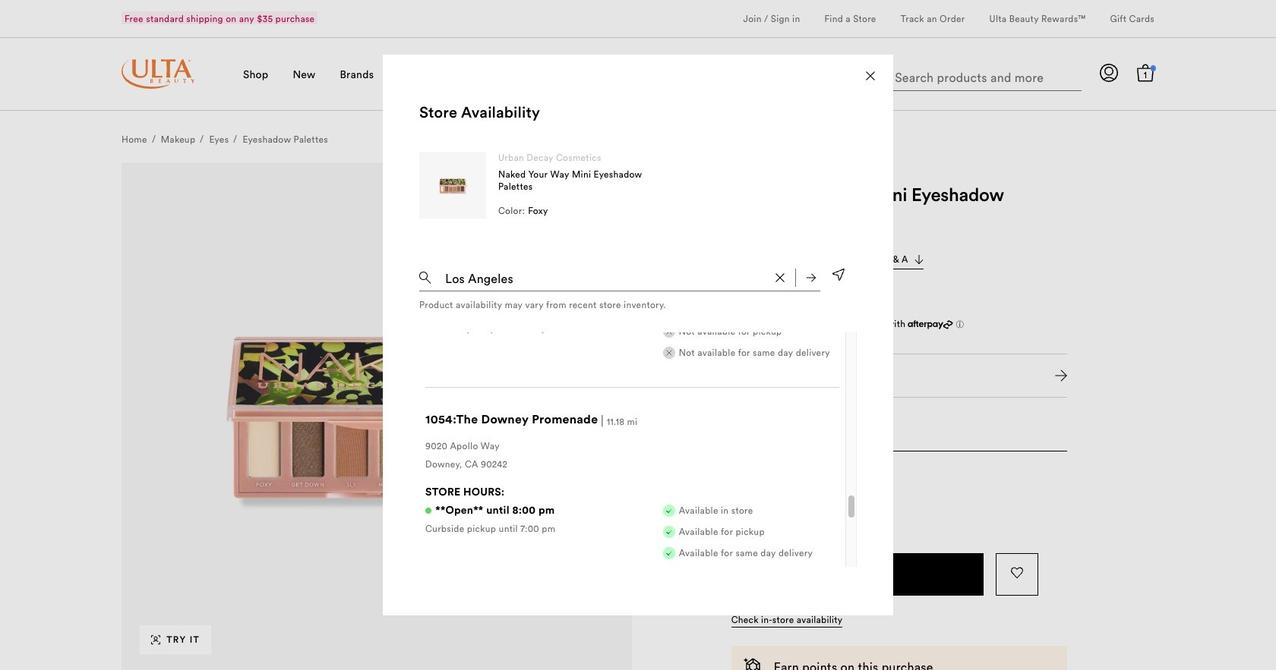 Task type: describe. For each thing, give the bounding box(es) containing it.
sin naked your way mini eyeshadow palettes image
[[804, 470, 835, 500]]

search for stores image
[[807, 273, 816, 283]]

half baked naked your way mini eyeshadow palettes image
[[768, 470, 798, 500]]



Task type: vqa. For each thing, say whether or not it's contained in the screenshot.
The Maine Mall 366 Maine Mall Road South Portland ME
no



Task type: locate. For each thing, give the bounding box(es) containing it.
None search field
[[869, 58, 1082, 94]]

0 vertical spatial withiconright image
[[914, 255, 924, 264]]

withiconright image
[[914, 255, 924, 264], [1056, 370, 1068, 382]]

Search city, state, or ZIP search field
[[444, 262, 767, 288]]

0 horizontal spatial withiconright image
[[914, 255, 924, 264]]

close image
[[866, 71, 875, 80]]

current location selected image
[[833, 269, 845, 281]]

clear search image
[[776, 273, 785, 283]]

1 horizontal spatial withiconright image
[[1056, 370, 1068, 382]]

log in to your ulta account image
[[1100, 64, 1118, 82]]

try it urban decay cosmetics naked your way mini eyeshadow palettes #1 image
[[151, 636, 160, 645]]

status
[[419, 211, 857, 568]]

1 items in bag image
[[1137, 64, 1155, 82]]

Search products and more search field
[[893, 61, 1077, 88]]

1 vertical spatial withiconright image
[[1056, 370, 1068, 382]]



